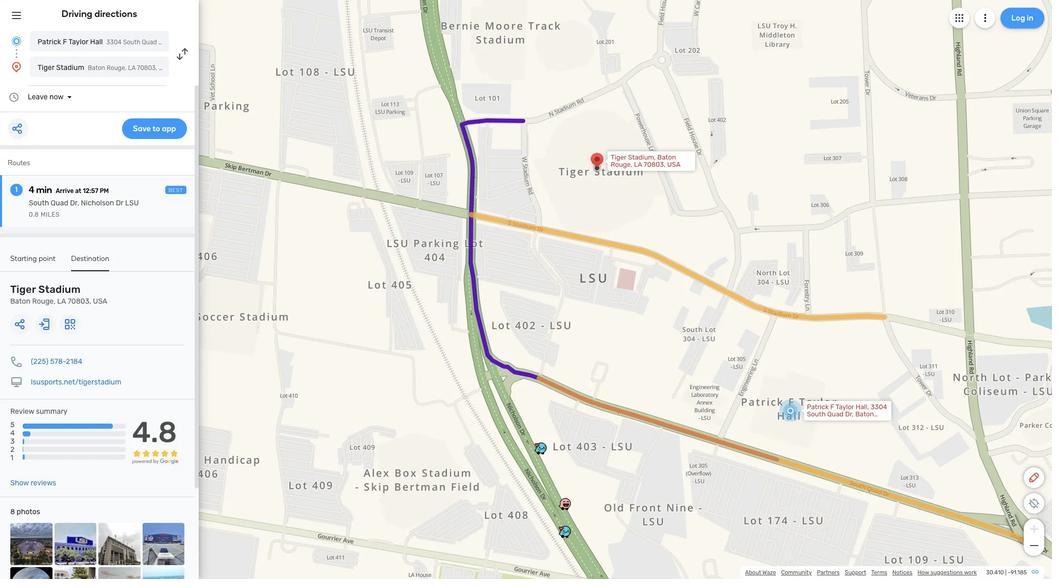 Task type: describe. For each thing, give the bounding box(es) containing it.
5 4 3 2 1
[[10, 421, 15, 463]]

starting point
[[10, 254, 56, 263]]

0 vertical spatial stadium
[[56, 63, 84, 72]]

leave now
[[28, 93, 64, 101]]

routes
[[8, 159, 30, 167]]

work
[[964, 570, 977, 576]]

image 5 of tiger stadium, baton rouge image
[[10, 567, 52, 580]]

min
[[36, 184, 52, 196]]

2 vertical spatial 70803,
[[68, 297, 91, 306]]

image 4 of tiger stadium, baton rouge image
[[142, 523, 184, 565]]

0.8
[[29, 211, 39, 218]]

4 min arrive at 12:57 pm
[[29, 184, 109, 196]]

support link
[[845, 570, 866, 576]]

summary
[[36, 407, 68, 416]]

driving
[[62, 8, 92, 20]]

pm
[[100, 188, 109, 195]]

point
[[39, 254, 56, 263]]

30.410
[[987, 570, 1004, 576]]

1 vertical spatial tiger stadium baton rouge, la 70803, usa
[[10, 283, 107, 306]]

f
[[63, 38, 67, 46]]

now
[[49, 93, 64, 101]]

(225) 578-2184 link
[[31, 358, 82, 366]]

stadium,
[[628, 154, 656, 161]]

0 horizontal spatial 4
[[10, 429, 15, 438]]

1 vertical spatial stadium
[[38, 283, 81, 296]]

zoom out image
[[1028, 540, 1041, 552]]

best
[[169, 188, 183, 194]]

1 horizontal spatial usa
[[159, 64, 171, 72]]

8
[[10, 508, 15, 517]]

rouge, inside tiger stadium, baton rouge, la 70803, usa
[[611, 161, 633, 168]]

patrick
[[38, 38, 61, 46]]

0 horizontal spatial usa
[[93, 297, 107, 306]]

image 3 of tiger stadium, baton rouge image
[[98, 523, 140, 565]]

lsusports.net/tigerstadium
[[31, 378, 121, 387]]

1 horizontal spatial 4
[[29, 184, 34, 196]]

suggestions
[[931, 570, 963, 576]]

call image
[[10, 356, 23, 368]]

1 horizontal spatial tiger
[[38, 63, 54, 72]]

dr
[[116, 199, 123, 208]]

show reviews
[[10, 479, 56, 488]]

0 vertical spatial baton
[[88, 64, 105, 72]]

3
[[10, 437, 15, 446]]

taylor
[[68, 38, 88, 46]]

(225)
[[31, 358, 48, 366]]

how
[[918, 570, 929, 576]]

1 horizontal spatial 1
[[15, 185, 18, 194]]

partners link
[[817, 570, 840, 576]]

hall
[[90, 38, 103, 46]]

review summary
[[10, 407, 68, 416]]

photos
[[17, 508, 40, 517]]

tiger inside tiger stadium, baton rouge, la 70803, usa
[[611, 154, 627, 161]]

0 horizontal spatial tiger
[[10, 283, 36, 296]]

91.185
[[1011, 570, 1027, 576]]

0 horizontal spatial rouge,
[[32, 297, 55, 306]]

2 vertical spatial la
[[57, 297, 66, 306]]

0 vertical spatial rouge,
[[107, 64, 127, 72]]

patrick f taylor hall button
[[30, 31, 169, 52]]

clock image
[[8, 91, 20, 104]]

review
[[10, 407, 34, 416]]

starting point button
[[10, 254, 56, 270]]

lsusports.net/tigerstadium link
[[31, 378, 121, 387]]



Task type: vqa. For each thing, say whether or not it's contained in the screenshot.
clock icon
yes



Task type: locate. For each thing, give the bounding box(es) containing it.
notices
[[893, 570, 913, 576]]

tiger down patrick
[[38, 63, 54, 72]]

current location image
[[10, 35, 23, 47]]

community
[[781, 570, 812, 576]]

driving directions
[[62, 8, 137, 20]]

image 7 of tiger stadium, baton rouge image
[[98, 567, 140, 580]]

stadium
[[56, 63, 84, 72], [38, 283, 81, 296]]

baton down the hall
[[88, 64, 105, 72]]

1 vertical spatial rouge,
[[611, 161, 633, 168]]

tiger stadium baton rouge, la 70803, usa down the hall
[[38, 63, 171, 72]]

1 vertical spatial 1
[[10, 454, 13, 463]]

1 vertical spatial tiger
[[611, 154, 627, 161]]

miles
[[41, 211, 60, 218]]

4.8
[[132, 416, 177, 450]]

tiger stadium baton rouge, la 70803, usa
[[38, 63, 171, 72], [10, 283, 107, 306]]

tiger down starting point button
[[10, 283, 36, 296]]

how suggestions work link
[[918, 570, 977, 576]]

-
[[1008, 570, 1011, 576]]

0 vertical spatial usa
[[159, 64, 171, 72]]

1
[[15, 185, 18, 194], [10, 454, 13, 463]]

8 photos
[[10, 508, 40, 517]]

image 8 of tiger stadium, baton rouge image
[[142, 567, 184, 580]]

baton right the stadium,
[[658, 154, 676, 161]]

baton inside tiger stadium, baton rouge, la 70803, usa
[[658, 154, 676, 161]]

5
[[10, 421, 15, 430]]

2
[[10, 446, 15, 455]]

support
[[845, 570, 866, 576]]

zoom in image
[[1028, 523, 1041, 536]]

south
[[29, 199, 49, 208]]

0 horizontal spatial la
[[57, 297, 66, 306]]

0 horizontal spatial baton
[[10, 297, 30, 306]]

2 vertical spatial tiger
[[10, 283, 36, 296]]

rouge,
[[107, 64, 127, 72], [611, 161, 633, 168], [32, 297, 55, 306]]

directions
[[95, 8, 137, 20]]

reviews
[[31, 479, 56, 488]]

1 vertical spatial 70803,
[[644, 161, 666, 168]]

4 up 2
[[10, 429, 15, 438]]

community link
[[781, 570, 812, 576]]

70803, inside tiger stadium, baton rouge, la 70803, usa
[[644, 161, 666, 168]]

12:57
[[83, 188, 98, 195]]

image 6 of tiger stadium, baton rouge image
[[54, 567, 96, 580]]

patrick f taylor hall
[[38, 38, 103, 46]]

2 vertical spatial usa
[[93, 297, 107, 306]]

lsu
[[125, 199, 139, 208]]

baton
[[88, 64, 105, 72], [658, 154, 676, 161], [10, 297, 30, 306]]

baton down starting point button
[[10, 297, 30, 306]]

notices link
[[893, 570, 913, 576]]

terms
[[872, 570, 888, 576]]

1 horizontal spatial 70803,
[[137, 64, 157, 72]]

tiger stadium, baton rouge, la 70803, usa
[[611, 154, 681, 168]]

1 vertical spatial la
[[634, 161, 642, 168]]

1 down 'routes'
[[15, 185, 18, 194]]

1 horizontal spatial baton
[[88, 64, 105, 72]]

1 down 3
[[10, 454, 13, 463]]

2 vertical spatial baton
[[10, 297, 30, 306]]

usa inside tiger stadium, baton rouge, la 70803, usa
[[667, 161, 681, 168]]

0 vertical spatial tiger
[[38, 63, 54, 72]]

tiger left the stadium,
[[611, 154, 627, 161]]

link image
[[1031, 568, 1040, 576]]

show
[[10, 479, 29, 488]]

2 horizontal spatial 70803,
[[644, 161, 666, 168]]

stadium down "patrick f taylor hall"
[[56, 63, 84, 72]]

location image
[[10, 61, 23, 73]]

about waze community partners support terms notices how suggestions work
[[745, 570, 977, 576]]

about waze link
[[745, 570, 776, 576]]

578-
[[50, 358, 66, 366]]

arrive
[[56, 188, 74, 195]]

0 vertical spatial 4
[[29, 184, 34, 196]]

70803,
[[137, 64, 157, 72], [644, 161, 666, 168], [68, 297, 91, 306]]

2 vertical spatial rouge,
[[32, 297, 55, 306]]

2 horizontal spatial baton
[[658, 154, 676, 161]]

dr,
[[70, 199, 79, 208]]

4
[[29, 184, 34, 196], [10, 429, 15, 438]]

waze
[[763, 570, 776, 576]]

stadium down point
[[38, 283, 81, 296]]

0 horizontal spatial 70803,
[[68, 297, 91, 306]]

30.410 | -91.185
[[987, 570, 1027, 576]]

0 horizontal spatial 1
[[10, 454, 13, 463]]

computer image
[[10, 377, 23, 389]]

2184
[[66, 358, 82, 366]]

la inside tiger stadium, baton rouge, la 70803, usa
[[634, 161, 642, 168]]

0 vertical spatial 70803,
[[137, 64, 157, 72]]

la
[[128, 64, 136, 72], [634, 161, 642, 168], [57, 297, 66, 306]]

0 vertical spatial 1
[[15, 185, 18, 194]]

0 vertical spatial la
[[128, 64, 136, 72]]

1 horizontal spatial rouge,
[[107, 64, 127, 72]]

at
[[75, 188, 81, 195]]

nicholson
[[81, 199, 114, 208]]

1 vertical spatial baton
[[658, 154, 676, 161]]

tiger stadium baton rouge, la 70803, usa down point
[[10, 283, 107, 306]]

image 1 of tiger stadium, baton rouge image
[[10, 523, 52, 565]]

terms link
[[872, 570, 888, 576]]

leave
[[28, 93, 48, 101]]

south quad dr, nicholson dr lsu 0.8 miles
[[29, 199, 139, 218]]

1 vertical spatial 4
[[10, 429, 15, 438]]

destination
[[71, 254, 109, 263]]

about
[[745, 570, 761, 576]]

quad
[[51, 199, 68, 208]]

(225) 578-2184
[[31, 358, 82, 366]]

4 left min
[[29, 184, 34, 196]]

|
[[1006, 570, 1007, 576]]

0 vertical spatial tiger stadium baton rouge, la 70803, usa
[[38, 63, 171, 72]]

destination button
[[71, 254, 109, 271]]

2 horizontal spatial usa
[[667, 161, 681, 168]]

usa
[[159, 64, 171, 72], [667, 161, 681, 168], [93, 297, 107, 306]]

image 2 of tiger stadium, baton rouge image
[[54, 523, 96, 565]]

2 horizontal spatial la
[[634, 161, 642, 168]]

starting
[[10, 254, 37, 263]]

partners
[[817, 570, 840, 576]]

1 vertical spatial usa
[[667, 161, 681, 168]]

tiger
[[38, 63, 54, 72], [611, 154, 627, 161], [10, 283, 36, 296]]

pencil image
[[1028, 472, 1041, 484]]

2 horizontal spatial tiger
[[611, 154, 627, 161]]

1 horizontal spatial la
[[128, 64, 136, 72]]

2 horizontal spatial rouge,
[[611, 161, 633, 168]]

1 inside 5 4 3 2 1
[[10, 454, 13, 463]]



